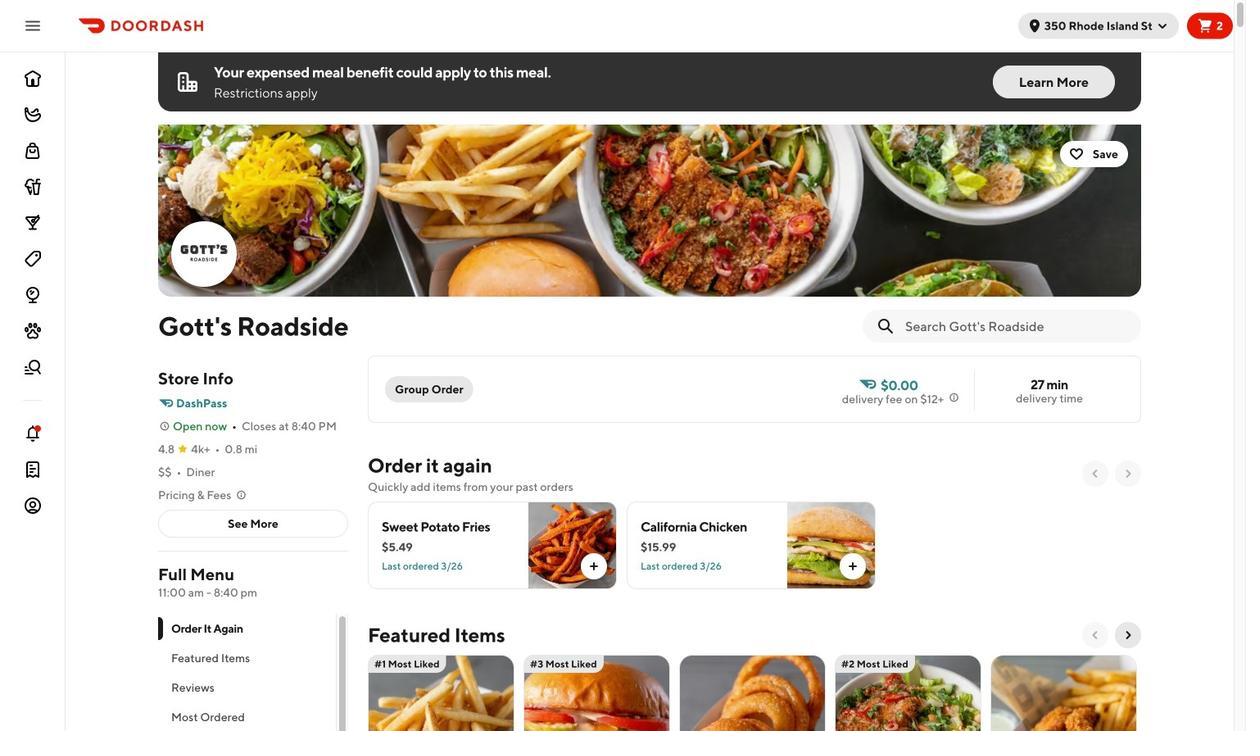 Task type: locate. For each thing, give the bounding box(es) containing it.
0 vertical spatial previous button of carousel image
[[1089, 467, 1102, 480]]

2 previous button of carousel image from the top
[[1089, 629, 1102, 642]]

1 heading from the top
[[368, 452, 492, 479]]

previous button of carousel image for next button of carousel image
[[1089, 467, 1102, 480]]

vietnamese chicken salad image
[[836, 655, 981, 731]]

previous button of carousel image left next button of carousel icon
[[1089, 629, 1102, 642]]

previous button of carousel image
[[1089, 467, 1102, 480], [1089, 629, 1102, 642]]

onion rings image
[[680, 655, 825, 731]]

1 horizontal spatial add item to cart image
[[847, 560, 860, 573]]

1 add item to cart image from the left
[[588, 560, 601, 573]]

1 previous button of carousel image from the top
[[1089, 467, 1102, 480]]

add item to cart image
[[588, 560, 601, 573], [847, 560, 860, 573]]

0 vertical spatial heading
[[368, 452, 492, 479]]

1 vertical spatial previous button of carousel image
[[1089, 629, 1102, 642]]

gott's roadside image
[[158, 125, 1142, 297], [173, 223, 235, 285]]

heading
[[368, 452, 492, 479], [368, 622, 505, 648]]

fries image
[[369, 655, 514, 731]]

previous button of carousel image left next button of carousel image
[[1089, 467, 1102, 480]]

0 horizontal spatial add item to cart image
[[588, 560, 601, 573]]

1 vertical spatial heading
[[368, 622, 505, 648]]



Task type: describe. For each thing, give the bounding box(es) containing it.
previous button of carousel image for next button of carousel icon
[[1089, 629, 1102, 642]]

open menu image
[[23, 16, 43, 36]]

2 add item to cart image from the left
[[847, 560, 860, 573]]

cheeseburger image
[[525, 655, 670, 731]]

2 heading from the top
[[368, 622, 505, 648]]

chicken tenders image
[[992, 655, 1137, 731]]

next button of carousel image
[[1122, 467, 1135, 480]]

next button of carousel image
[[1122, 629, 1135, 642]]

Item Search search field
[[906, 317, 1129, 335]]



Task type: vqa. For each thing, say whether or not it's contained in the screenshot.
Vietnamese Chicken Salad 'IMAGE'
yes



